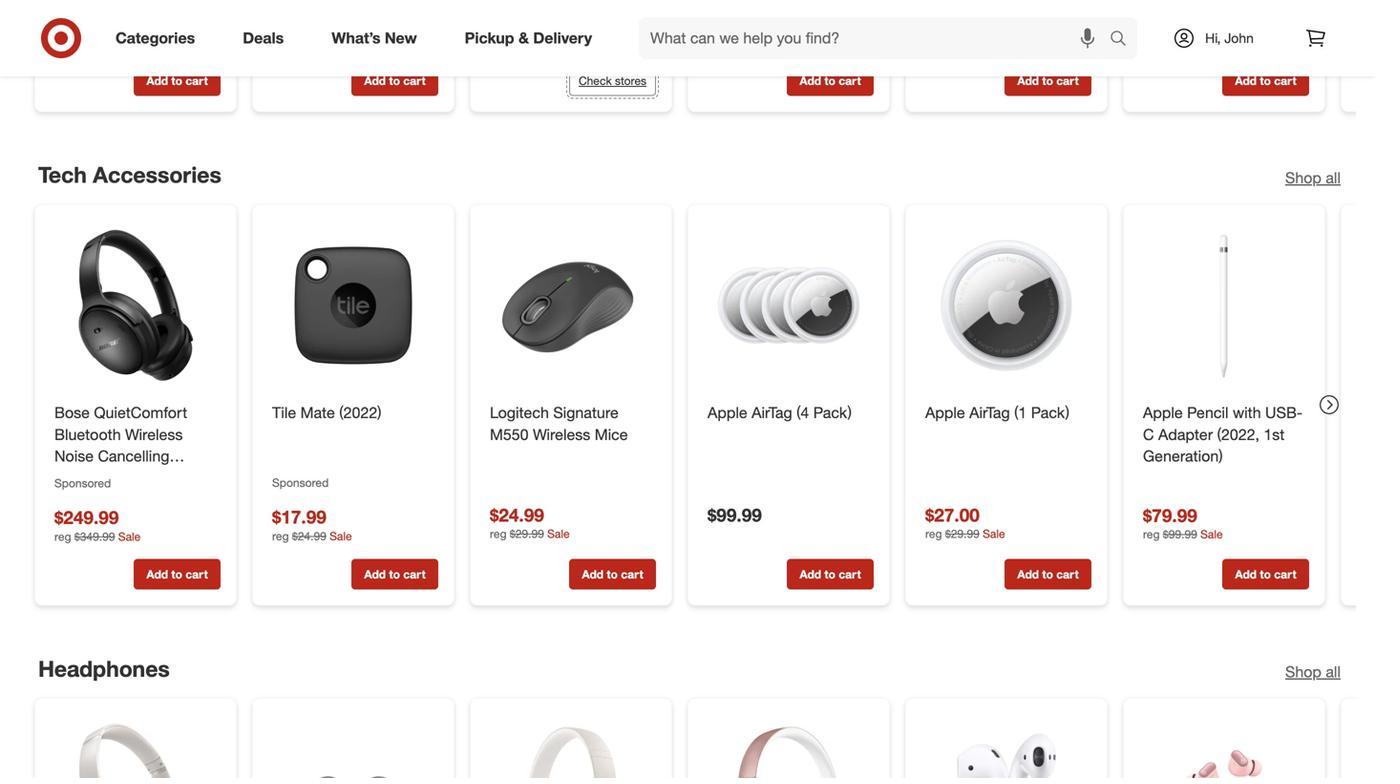 Task type: locate. For each thing, give the bounding box(es) containing it.
$24.99 down $17.99
[[292, 529, 326, 543]]

cart inside $399.99 $529.99 sale add to cart
[[1275, 73, 1297, 88]]

headphones inside the bose quietcomfort bluetooth wireless noise cancelling headphones
[[54, 469, 142, 488]]

$99.99
[[490, 11, 544, 33], [708, 504, 762, 526], [1163, 527, 1198, 542]]

$29.99 for $27.00
[[946, 527, 980, 541]]

check
[[579, 73, 612, 88]]

1 vertical spatial shop all link
[[1286, 661, 1341, 683]]

0 horizontal spatial airtag
[[752, 404, 792, 422]]

sale for $79.99
[[1201, 527, 1223, 542]]

1 horizontal spatial apple
[[926, 404, 965, 422]]

$99.99 inside $79.99 reg $99.99 sale
[[1163, 527, 1198, 542]]

0 horizontal spatial $399.99
[[926, 11, 990, 33]]

pencil
[[1187, 404, 1229, 422]]

pack) right (4
[[814, 404, 852, 422]]

reg
[[490, 33, 507, 48], [54, 36, 71, 50], [490, 527, 507, 541], [926, 527, 942, 541], [1143, 527, 1160, 542], [272, 529, 289, 543], [54, 530, 71, 544]]

$24.99
[[490, 504, 544, 526], [292, 529, 326, 543]]

airtag
[[752, 404, 792, 422], [970, 404, 1010, 422]]

1 horizontal spatial $29.99
[[946, 527, 980, 541]]

sale inside $399.99 $529.99 sale add to cart
[[1207, 33, 1230, 48]]

2 $399.99 from the left
[[1143, 11, 1208, 33]]

to
[[171, 73, 182, 88], [389, 73, 400, 88], [825, 73, 836, 88], [1043, 73, 1054, 88], [1260, 73, 1271, 88], [171, 567, 182, 582], [389, 567, 400, 582], [607, 567, 618, 582], [825, 567, 836, 582], [1043, 567, 1054, 582], [1260, 567, 1271, 582]]

sale inside $69.99 reg $129.99 sale add to cart
[[118, 36, 141, 50]]

sale
[[554, 33, 576, 48], [1207, 33, 1230, 48], [118, 36, 141, 50], [547, 527, 570, 541], [983, 527, 1005, 541], [1201, 527, 1223, 542], [330, 529, 352, 543], [118, 530, 141, 544]]

2 shop all from the top
[[1286, 663, 1341, 681]]

2 pack) from the left
[[1031, 404, 1070, 422]]

apple left (4
[[708, 404, 748, 422]]

1 pack) from the left
[[814, 404, 852, 422]]

sale inside $17.99 reg $24.99 sale
[[330, 529, 352, 543]]

shop all link
[[1286, 167, 1341, 189], [1286, 661, 1341, 683]]

2 shop all link from the top
[[1286, 661, 1341, 683]]

(2022)
[[339, 404, 382, 422]]

wireless down quietcomfort
[[125, 425, 183, 444]]

bose quietcomfort bluetooth wireless noise cancelling headphones image
[[51, 221, 221, 391], [51, 221, 221, 391], [51, 715, 221, 778], [51, 715, 221, 778]]

0 vertical spatial $249.99
[[510, 33, 551, 48]]

1 horizontal spatial $24.99
[[490, 504, 544, 526]]

apple left (1
[[926, 404, 965, 422]]

0 vertical spatial all
[[1326, 169, 1341, 187]]

wireless down signature
[[533, 425, 591, 444]]

sponsored up $17.99
[[272, 476, 329, 490]]

$129.99
[[74, 36, 115, 50]]

apple pencil with usb- c adapter (2022, 1st generation) link
[[1143, 402, 1306, 468]]

hi, john
[[1206, 30, 1254, 46]]

shop for headphones
[[1286, 663, 1322, 681]]

$79.99 reg $99.99 sale
[[1143, 505, 1223, 542]]

0 horizontal spatial $24.99
[[292, 529, 326, 543]]

0 horizontal spatial sponsored
[[54, 476, 111, 491]]

sponsored down noise
[[54, 476, 111, 491]]

$24.99 inside $17.99 reg $24.99 sale
[[292, 529, 326, 543]]

beats studio pro bluetooth wireless headphones image
[[486, 715, 656, 778], [486, 715, 656, 778]]

1 horizontal spatial $249.99
[[510, 33, 551, 48]]

$99.99 reg $249.99 sale check stores
[[490, 11, 647, 88]]

pickup & delivery
[[465, 29, 592, 47]]

1 horizontal spatial sponsored
[[272, 476, 329, 490]]

shop all
[[1286, 169, 1341, 187], [1286, 663, 1341, 681]]

what's
[[332, 29, 381, 47]]

tech accessories
[[38, 162, 221, 188]]

2 vertical spatial $99.99
[[1163, 527, 1198, 542]]

1 $29.99 from the left
[[510, 527, 544, 541]]

1 horizontal spatial wireless
[[533, 425, 591, 444]]

logitech signature m550 wireless mice link
[[490, 402, 652, 446]]

apple airtag (1 pack) image
[[922, 221, 1092, 391], [922, 221, 1092, 391]]

apple airpods (2nd generation) with charging case image
[[922, 715, 1092, 778], [922, 715, 1092, 778]]

beats studio buds + true wireless bluetooth noise cancelling earbuds image
[[1140, 715, 1310, 778], [1140, 715, 1310, 778]]

airtag for (4
[[752, 404, 792, 422]]

(2022,
[[1218, 425, 1260, 444]]

bose quietcomfort bluetooth wireless noise cancelling headphones
[[54, 404, 187, 488]]

signature
[[553, 404, 619, 422]]

1 horizontal spatial pack)
[[1031, 404, 1070, 422]]

0 horizontal spatial apple
[[708, 404, 748, 422]]

1 wireless from the left
[[125, 425, 183, 444]]

beats solo³ bluetooth wireless on-ear headphones image
[[704, 715, 874, 778], [704, 715, 874, 778]]

tech
[[38, 162, 87, 188]]

add to cart button
[[134, 65, 221, 96], [352, 65, 438, 96], [787, 65, 874, 96], [1005, 65, 1092, 96], [1223, 65, 1310, 96], [134, 559, 221, 590], [352, 559, 438, 590], [569, 559, 656, 590], [787, 559, 874, 590], [1005, 559, 1092, 590], [1223, 559, 1310, 590]]

$99.99 inside $99.99 reg $249.99 sale check stores
[[490, 11, 544, 33]]

0 horizontal spatial $249.99
[[54, 507, 119, 529]]

sponsored
[[272, 476, 329, 490], [54, 476, 111, 491]]

1 vertical spatial all
[[1326, 663, 1341, 681]]

sale for $17.99
[[330, 529, 352, 543]]

sale inside $27.00 reg $29.99 sale
[[983, 527, 1005, 541]]

shop
[[1286, 169, 1322, 187], [1286, 663, 1322, 681]]

cart
[[186, 73, 208, 88], [403, 73, 426, 88], [839, 73, 861, 88], [1057, 73, 1079, 88], [1275, 73, 1297, 88], [186, 567, 208, 582], [403, 567, 426, 582], [621, 567, 643, 582], [839, 567, 861, 582], [1057, 567, 1079, 582], [1275, 567, 1297, 582]]

1 shop all from the top
[[1286, 169, 1341, 187]]

shop all link for headphones
[[1286, 661, 1341, 683]]

0 vertical spatial $24.99
[[490, 504, 544, 526]]

$399.99
[[926, 11, 990, 33], [1143, 11, 1208, 33]]

reg inside $17.99 reg $24.99 sale
[[272, 529, 289, 543]]

2 horizontal spatial apple
[[1143, 404, 1183, 422]]

1 horizontal spatial $99.99
[[708, 504, 762, 526]]

add inside $399.99 $529.99 sale add to cart
[[1235, 73, 1257, 88]]

$249.99 reg $349.99 sale
[[54, 507, 141, 544]]

bluetooth
[[54, 425, 121, 444]]

pack)
[[814, 404, 852, 422], [1031, 404, 1070, 422]]

1 vertical spatial $99.99
[[708, 504, 762, 526]]

2 all from the top
[[1326, 663, 1341, 681]]

2 airtag from the left
[[970, 404, 1010, 422]]

john
[[1225, 30, 1254, 46]]

sale for $249.99
[[118, 530, 141, 544]]

1 vertical spatial $249.99
[[54, 507, 119, 529]]

0 vertical spatial shop
[[1286, 169, 1322, 187]]

categories
[[116, 29, 195, 47]]

0 vertical spatial shop all
[[1286, 169, 1341, 187]]

apple pencil with usb-c adapter (2022, 1st generation) image
[[1140, 221, 1310, 391], [1140, 221, 1310, 391]]

$29.99 inside $27.00 reg $29.99 sale
[[946, 527, 980, 541]]

reg inside $27.00 reg $29.99 sale
[[926, 527, 942, 541]]

2 $29.99 from the left
[[946, 527, 980, 541]]

0 vertical spatial shop all link
[[1286, 167, 1341, 189]]

1 horizontal spatial $399.99
[[1143, 11, 1208, 33]]

0 horizontal spatial $99.99
[[490, 11, 544, 33]]

deals link
[[227, 17, 308, 59]]

add to cart for bose quietcomfort bluetooth wireless noise cancelling headphones
[[146, 567, 208, 582]]

$399.99 inside $399.99 $529.99 sale add to cart
[[1143, 11, 1208, 33]]

reg inside $79.99 reg $99.99 sale
[[1143, 527, 1160, 542]]

wireless inside logitech signature m550 wireless mice
[[533, 425, 591, 444]]

sale inside $249.99 reg $349.99 sale
[[118, 530, 141, 544]]

$17.99 reg $24.99 sale
[[272, 506, 352, 543]]

apple inside apple pencil with usb- c adapter (2022, 1st generation)
[[1143, 404, 1183, 422]]

$29.99
[[510, 527, 544, 541], [946, 527, 980, 541]]

reg for $24.99
[[490, 527, 507, 541]]

sponsored for $17.99
[[272, 476, 329, 490]]

wireless
[[125, 425, 183, 444], [533, 425, 591, 444]]

reg inside $24.99 reg $29.99 sale
[[490, 527, 507, 541]]

$29.99 for $24.99
[[510, 527, 544, 541]]

2 shop from the top
[[1286, 663, 1322, 681]]

1 shop from the top
[[1286, 169, 1322, 187]]

search button
[[1101, 17, 1147, 63]]

apple airtag (4 pack) image
[[704, 221, 874, 391], [704, 221, 874, 391]]

bose quietcomfort bluetooth wireless noise cancelling headphones link
[[54, 402, 217, 488]]

$249.99
[[510, 33, 551, 48], [54, 507, 119, 529]]

$399.99 for $399.99
[[926, 11, 990, 33]]

add
[[146, 73, 168, 88], [364, 73, 386, 88], [800, 73, 822, 88], [1018, 73, 1039, 88], [1235, 73, 1257, 88], [146, 567, 168, 582], [364, 567, 386, 582], [582, 567, 604, 582], [800, 567, 822, 582], [1018, 567, 1039, 582], [1235, 567, 1257, 582]]

stores
[[615, 73, 647, 88]]

usb-
[[1266, 404, 1303, 422]]

wireless inside the bose quietcomfort bluetooth wireless noise cancelling headphones
[[125, 425, 183, 444]]

&
[[519, 29, 529, 47]]

1 shop all link from the top
[[1286, 167, 1341, 189]]

shop all link for tech accessories
[[1286, 167, 1341, 189]]

1 vertical spatial shop all
[[1286, 663, 1341, 681]]

2 horizontal spatial $99.99
[[1163, 527, 1198, 542]]

apple up c at the bottom of the page
[[1143, 404, 1183, 422]]

check stores button
[[569, 65, 656, 96]]

headphones
[[54, 469, 142, 488], [38, 656, 170, 682]]

deals
[[243, 29, 284, 47]]

all for tech accessories
[[1326, 169, 1341, 187]]

what's new link
[[315, 17, 441, 59]]

2 wireless from the left
[[533, 425, 591, 444]]

sponsored for $249.99
[[54, 476, 111, 491]]

1 $399.99 from the left
[[926, 11, 990, 33]]

$399.99 for $399.99 $529.99 sale add to cart
[[1143, 11, 1208, 33]]

0 vertical spatial headphones
[[54, 469, 142, 488]]

sale inside $79.99 reg $99.99 sale
[[1201, 527, 1223, 542]]

all
[[1326, 169, 1341, 187], [1326, 663, 1341, 681]]

0 horizontal spatial $29.99
[[510, 527, 544, 541]]

1 airtag from the left
[[752, 404, 792, 422]]

tile mate (2022) image
[[268, 221, 438, 391], [268, 221, 438, 391]]

reg for $249.99
[[54, 530, 71, 544]]

1 all from the top
[[1326, 169, 1341, 187]]

0 horizontal spatial wireless
[[125, 425, 183, 444]]

$24.99 down m550
[[490, 504, 544, 526]]

add to cart for logitech signature m550 wireless mice
[[582, 567, 643, 582]]

apple
[[708, 404, 748, 422], [926, 404, 965, 422], [1143, 404, 1183, 422]]

1 horizontal spatial airtag
[[970, 404, 1010, 422]]

logitech signature m550 wireless mice image
[[486, 221, 656, 391], [486, 221, 656, 391]]

$499.99
[[708, 11, 772, 33]]

reg inside $99.99 reg $249.99 sale check stores
[[490, 33, 507, 48]]

$24.99 inside $24.99 reg $29.99 sale
[[490, 504, 544, 526]]

0 horizontal spatial pack)
[[814, 404, 852, 422]]

3 apple from the left
[[1143, 404, 1183, 422]]

1 vertical spatial shop
[[1286, 663, 1322, 681]]

pack) right (1
[[1031, 404, 1070, 422]]

$27.00
[[926, 504, 980, 526]]

0 vertical spatial $99.99
[[490, 11, 544, 33]]

apple airtag (1 pack) link
[[926, 402, 1088, 424]]

shop for tech accessories
[[1286, 169, 1322, 187]]

add to cart
[[364, 73, 426, 88], [800, 73, 861, 88], [1018, 73, 1079, 88], [146, 567, 208, 582], [364, 567, 426, 582], [582, 567, 643, 582], [800, 567, 861, 582], [1018, 567, 1079, 582], [1235, 567, 1297, 582]]

2 apple from the left
[[926, 404, 965, 422]]

pickup
[[465, 29, 514, 47]]

airtag left (1
[[970, 404, 1010, 422]]

sale inside $99.99 reg $249.99 sale check stores
[[554, 33, 576, 48]]

reg inside $249.99 reg $349.99 sale
[[54, 530, 71, 544]]

airtag left (4
[[752, 404, 792, 422]]

accessories
[[93, 162, 221, 188]]

wireless for quietcomfort
[[125, 425, 183, 444]]

with
[[1233, 404, 1261, 422]]

sale inside $24.99 reg $29.99 sale
[[547, 527, 570, 541]]

sale for $99.99
[[554, 33, 576, 48]]

samsung galaxy buds 2 true wireless bluetooth earbuds image
[[268, 715, 438, 778], [268, 715, 438, 778]]

$29.99 inside $24.99 reg $29.99 sale
[[510, 527, 544, 541]]

c
[[1143, 425, 1154, 444]]

1 vertical spatial headphones
[[38, 656, 170, 682]]

logitech
[[490, 404, 549, 422]]

1 vertical spatial $24.99
[[292, 529, 326, 543]]

reg inside $69.99 reg $129.99 sale add to cart
[[54, 36, 71, 50]]



Task type: vqa. For each thing, say whether or not it's contained in the screenshot.
$99.99 for $99.99
yes



Task type: describe. For each thing, give the bounding box(es) containing it.
apple for $27.00
[[926, 404, 965, 422]]

apple airtag (4 pack)
[[708, 404, 852, 422]]

reg for $27.00
[[926, 527, 942, 541]]

pack) for apple airtag (1 pack)
[[1031, 404, 1070, 422]]

new
[[385, 29, 417, 47]]

delivery
[[533, 29, 592, 47]]

apple airtag (4 pack) link
[[708, 402, 870, 424]]

quietcomfort
[[94, 404, 187, 422]]

(4
[[797, 404, 809, 422]]

$249.99 inside $249.99 reg $349.99 sale
[[54, 507, 119, 529]]

reg for $69.99
[[54, 36, 71, 50]]

(1
[[1015, 404, 1027, 422]]

$319.99
[[272, 13, 337, 35]]

search
[[1101, 31, 1147, 49]]

$349.99
[[74, 530, 115, 544]]

What can we help you find? suggestions appear below search field
[[639, 17, 1115, 59]]

adapter
[[1159, 425, 1213, 444]]

$69.99
[[54, 13, 109, 35]]

cancelling
[[98, 447, 169, 466]]

$529.99
[[1163, 33, 1204, 48]]

reg for $17.99
[[272, 529, 289, 543]]

add to cart for apple pencil with usb- c adapter (2022, 1st generation)
[[1235, 567, 1297, 582]]

shop all for headphones
[[1286, 663, 1341, 681]]

$79.99
[[1143, 505, 1198, 527]]

$99.99 for $99.99 reg $249.99 sale check stores
[[490, 11, 544, 33]]

$27.00 reg $29.99 sale
[[926, 504, 1005, 541]]

tile mate (2022)
[[272, 404, 382, 422]]

sale for $24.99
[[547, 527, 570, 541]]

categories link
[[99, 17, 219, 59]]

$17.99
[[272, 506, 327, 528]]

add to cart for apple airtag (4 pack)
[[800, 567, 861, 582]]

apple for $79.99
[[1143, 404, 1183, 422]]

to inside $399.99 $529.99 sale add to cart
[[1260, 73, 1271, 88]]

$24.99 reg $29.99 sale
[[490, 504, 570, 541]]

1 apple from the left
[[708, 404, 748, 422]]

apple airtag (1 pack)
[[926, 404, 1070, 422]]

tile mate (2022) link
[[272, 402, 435, 424]]

$399.99 $529.99 sale add to cart
[[1143, 11, 1297, 88]]

cart inside $69.99 reg $129.99 sale add to cart
[[186, 73, 208, 88]]

reg for $79.99
[[1143, 527, 1160, 542]]

pickup & delivery link
[[449, 17, 616, 59]]

m550
[[490, 425, 529, 444]]

$249.99 inside $99.99 reg $249.99 sale check stores
[[510, 33, 551, 48]]

1st
[[1264, 425, 1285, 444]]

sale for $69.99
[[118, 36, 141, 50]]

tile
[[272, 404, 296, 422]]

generation)
[[1143, 447, 1223, 466]]

all for headphones
[[1326, 663, 1341, 681]]

to inside $69.99 reg $129.99 sale add to cart
[[171, 73, 182, 88]]

add to cart for tile mate (2022)
[[364, 567, 426, 582]]

$99.99 for $99.99
[[708, 504, 762, 526]]

apple pencil with usb- c adapter (2022, 1st generation)
[[1143, 404, 1303, 466]]

sale for $27.00
[[983, 527, 1005, 541]]

add inside $69.99 reg $129.99 sale add to cart
[[146, 73, 168, 88]]

logitech signature m550 wireless mice
[[490, 404, 628, 444]]

noise
[[54, 447, 94, 466]]

add to cart for apple airtag (1 pack)
[[1018, 567, 1079, 582]]

$69.99 reg $129.99 sale add to cart
[[54, 13, 208, 88]]

bose
[[54, 404, 90, 422]]

airtag for (1
[[970, 404, 1010, 422]]

mate
[[300, 404, 335, 422]]

mice
[[595, 425, 628, 444]]

what's new
[[332, 29, 417, 47]]

wireless for signature
[[533, 425, 591, 444]]

hi,
[[1206, 30, 1221, 46]]

reg for $99.99
[[490, 33, 507, 48]]

shop all for tech accessories
[[1286, 169, 1341, 187]]

pack) for apple airtag (4 pack)
[[814, 404, 852, 422]]



